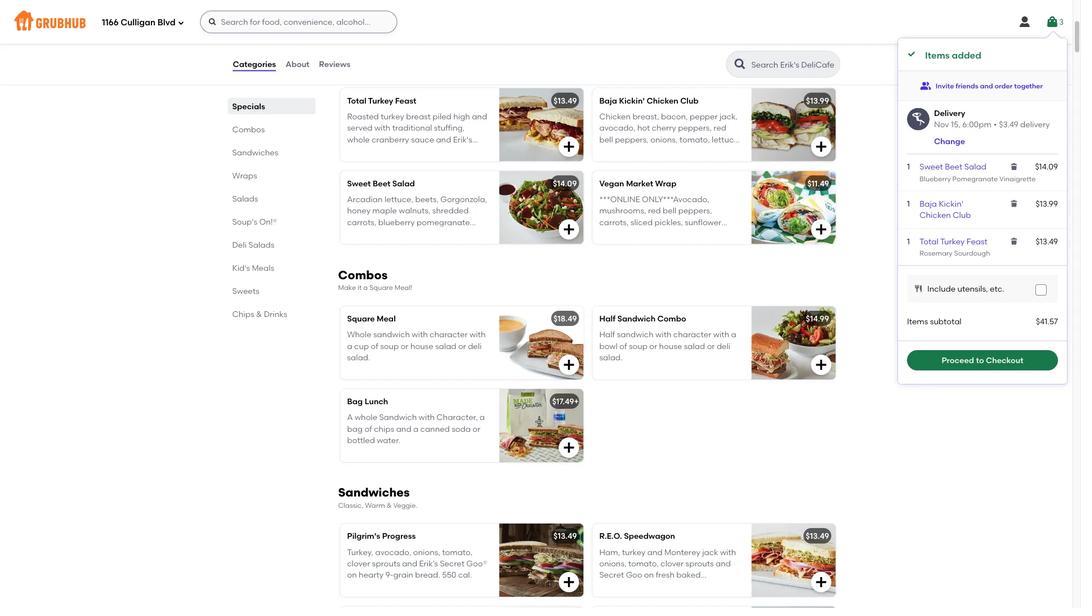 Task type: describe. For each thing, give the bounding box(es) containing it.
bell
[[600, 135, 613, 144]]

turkey, avocado, onions, tomato, clover sprouts and erik's secret goo® on hearty 9-grain bread. 550 cal.
[[347, 548, 487, 580]]

maple
[[373, 206, 397, 215]]

ham, turkey and monterey jack with onions, tomato, clover sprouts and secret goo on fresh baked sourdough. 690 cal.
[[600, 548, 736, 591]]

whole
[[347, 330, 371, 339]]

turkey for with
[[381, 112, 404, 121]]

sweets tab
[[232, 285, 311, 297]]

veggie.
[[393, 501, 418, 509]]

added
[[952, 50, 982, 61]]

include utensils, etc.
[[928, 284, 1005, 293]]

bread. inside 'roasted turkey breast piled high and served with traditional stuffing, whole cranberry sauce and erik's secret goo on sliced rosemary sourdough bread.  810 cal.'
[[390, 157, 415, 167]]

bag lunch
[[347, 397, 388, 406]]

only.
[[397, 65, 411, 74]]

svg image for pilgrim's progress
[[562, 576, 576, 589]]

delivery icon image
[[907, 108, 930, 130]]

or inside a whole sandwich with character, a bag of chips and a canned soda or bottled water.
[[473, 424, 481, 434]]

total turkey feast inside the items added tooltip
[[920, 236, 988, 246]]

sweets
[[232, 286, 259, 296]]

time
[[380, 65, 395, 74]]

search icon image
[[734, 57, 747, 71]]

+
[[574, 397, 579, 406]]

half sandwich combo image
[[752, 306, 836, 380]]

svg image for bag lunch
[[562, 441, 576, 454]]

& inside tab
[[256, 309, 262, 319]]

cal. inside turkey, avocado, onions, tomato, clover sprouts and erik's secret goo® on hearty 9-grain bread. 550 cal.
[[458, 570, 472, 580]]

1 vertical spatial square
[[347, 314, 375, 324]]

0 vertical spatial baja
[[600, 96, 617, 105]]

categories button
[[232, 44, 277, 84]]

invite friends and order together
[[936, 82, 1043, 90]]

goo inside ham, turkey and monterey jack with onions, tomato, clover sprouts and secret goo on fresh baked sourdough. 690 cal.
[[626, 570, 643, 580]]

arcadian
[[347, 194, 383, 204]]

specials tab
[[232, 100, 311, 112]]

checkout
[[986, 356, 1024, 365]]

served
[[638, 157, 665, 167]]

1166 culligan blvd
[[102, 18, 176, 28]]

chips
[[374, 424, 394, 434]]

items for items added
[[925, 50, 950, 61]]

water.
[[377, 436, 401, 445]]

0 vertical spatial $13.99
[[806, 96, 829, 105]]

stuffing,
[[434, 123, 465, 133]]

kid's meals
[[232, 263, 274, 273]]

sandwiches for sandwiches classic, warm & veggie.
[[338, 485, 410, 500]]

character for half sandwich combo
[[674, 330, 712, 339]]

nov
[[934, 120, 949, 129]]

$17.49 +
[[552, 397, 579, 406]]

kid's meals tab
[[232, 262, 311, 274]]

and right high
[[472, 112, 487, 121]]

invite friends and order together button
[[920, 76, 1043, 96]]

cal. inside 'roasted turkey breast piled high and served with traditional stuffing, whole cranberry sauce and erik's secret goo on sliced rosemary sourdough bread.  810 cal.'
[[431, 157, 445, 167]]

1 vertical spatial sweet
[[347, 179, 371, 188]]

soup for cup
[[380, 341, 399, 351]]

a inside the chicken breast, bacon, pepper jack, avocado, hot cherry peppers, red bell peppers, onions, tomato, lettuce and jalapeno ranch on a peppered onion roll. served warm.
[[688, 146, 693, 156]]

categories
[[233, 59, 276, 69]]

whole inside 'roasted turkey breast piled high and served with traditional stuffing, whole cranberry sauce and erik's secret goo on sliced rosemary sourdough bread.  810 cal.'
[[347, 135, 370, 144]]

tomato, inside the chicken breast, bacon, pepper jack, avocado, hot cherry peppers, red bell peppers, onions, tomato, lettuce and jalapeno ranch on a peppered onion roll. served warm.
[[680, 135, 710, 144]]

chicken inside the chicken breast, bacon, pepper jack, avocado, hot cherry peppers, red bell peppers, onions, tomato, lettuce and jalapeno ranch on a peppered onion roll. served warm.
[[600, 112, 631, 121]]

baked
[[677, 570, 701, 580]]

baja kickin' chicken club image
[[752, 88, 836, 161]]

1 vertical spatial beet
[[373, 179, 391, 188]]

red
[[714, 123, 727, 133]]

honey
[[347, 206, 371, 215]]

clover inside ham, turkey and monterey jack with onions, tomato, clover sprouts and secret goo on fresh baked sourdough. 690 cal.
[[661, 559, 684, 569]]

salad for square meal
[[435, 341, 457, 351]]

high
[[454, 112, 470, 121]]

a inside specials for a limited time only.
[[350, 65, 355, 74]]

specials for specials
[[232, 101, 265, 111]]

roasted
[[347, 112, 379, 121]]

breast
[[406, 112, 431, 121]]

include
[[928, 284, 956, 293]]

1 vertical spatial sweet beet salad
[[347, 179, 415, 188]]

main navigation navigation
[[0, 0, 1073, 44]]

1 vertical spatial salads
[[249, 240, 274, 250]]

deli for whole sandwich with character with a cup of soup or house salad or deli salad.
[[468, 341, 482, 351]]

0 vertical spatial club
[[680, 96, 699, 105]]

1 horizontal spatial sandwich
[[618, 314, 656, 324]]

square inside combos make it a square meal!
[[370, 284, 393, 292]]

soda
[[452, 424, 471, 434]]

square meal
[[347, 314, 396, 324]]

pepper
[[690, 112, 718, 121]]

total turkey feast link
[[920, 236, 988, 246]]

hot
[[638, 123, 650, 133]]

cup
[[354, 341, 369, 351]]

fresh
[[656, 570, 675, 580]]

breast,
[[633, 112, 659, 121]]

soup for bowl
[[629, 341, 648, 351]]

salad. for bowl
[[600, 353, 623, 362]]

of for bag
[[365, 424, 372, 434]]

for
[[338, 65, 349, 74]]

chicken inside the items added tooltip
[[920, 210, 951, 220]]

piled
[[433, 112, 452, 121]]

bowl
[[600, 341, 618, 351]]

0 vertical spatial salads
[[232, 194, 258, 203]]

9-
[[386, 570, 393, 580]]

onion
[[600, 157, 621, 167]]

it
[[358, 284, 362, 292]]

bag
[[347, 397, 363, 406]]

r.e.o. speedwagon image
[[752, 524, 836, 597]]

0 vertical spatial baja kickin' chicken club
[[600, 96, 699, 105]]

1 vertical spatial $14.09
[[553, 179, 577, 188]]

ham,
[[600, 548, 620, 557]]

onions, inside turkey, avocado, onions, tomato, clover sprouts and erik's secret goo® on hearty 9-grain bread. 550 cal.
[[413, 548, 440, 557]]

and down 'speedwagon'
[[648, 548, 663, 557]]

sweet beet salad image
[[499, 171, 584, 244]]

speedwagon
[[624, 532, 675, 541]]

half sandwich combo
[[600, 314, 686, 324]]

etc.
[[990, 284, 1005, 293]]

canned
[[420, 424, 450, 434]]

a whole sandwich with character, a bag of chips and a canned soda or bottled water.
[[347, 413, 485, 445]]

6:00pm
[[963, 120, 992, 129]]

with inside 'roasted turkey breast piled high and served with traditional stuffing, whole cranberry sauce and erik's secret goo on sliced rosemary sourdough bread.  810 cal.'
[[375, 123, 391, 133]]

sweet beet salad link
[[920, 162, 987, 172]]

avocado, inside turkey, avocado, onions, tomato, clover sprouts and erik's secret goo® on hearty 9-grain bread. 550 cal.
[[375, 548, 411, 557]]

deli for half sandwich with character with a bowl of soup or house salad or deli salad.
[[717, 341, 731, 351]]

character for square meal
[[430, 330, 468, 339]]

ranch
[[652, 146, 675, 156]]

goo®
[[467, 559, 487, 569]]

3 button
[[1046, 12, 1064, 32]]

chicken pesto image
[[499, 607, 584, 608]]

pilgrim's
[[347, 532, 380, 541]]

pomegranate
[[417, 217, 470, 227]]

walnuts,
[[399, 206, 431, 215]]

served
[[347, 123, 373, 133]]

tomato, inside ham, turkey and monterey jack with onions, tomato, clover sprouts and secret goo on fresh baked sourdough. 690 cal.
[[629, 559, 659, 569]]

svg image for square meal
[[562, 358, 576, 372]]

of for cup
[[371, 341, 378, 351]]

$13.49 inside the items added tooltip
[[1036, 236, 1058, 246]]

sandwiches tab
[[232, 146, 311, 158]]

utensils,
[[958, 284, 988, 293]]

proceed to checkout button
[[907, 350, 1058, 371]]

deli
[[232, 240, 247, 250]]

0 vertical spatial turkey
[[368, 96, 393, 105]]

0 horizontal spatial feast
[[395, 96, 416, 105]]

hearty
[[359, 570, 384, 580]]

specials for specials for a limited time only.
[[338, 50, 389, 64]]

on inside ham, turkey and monterey jack with onions, tomato, clover sprouts and secret goo on fresh baked sourdough. 690 cal.
[[644, 570, 654, 580]]

rosemary
[[428, 146, 464, 156]]

friends
[[956, 82, 979, 90]]

arcadian lettuce, beets, gorgonzola, honey maple walnuts, shredded carrots, blueberry pomegranate vinaigrette.  560 cal.
[[347, 194, 487, 238]]

salad for half sandwich combo
[[684, 341, 705, 351]]

sandwich inside a whole sandwich with character, a bag of chips and a canned soda or bottled water.
[[379, 413, 417, 422]]

bag lunch image
[[499, 389, 584, 462]]

half for half sandwich combo
[[600, 314, 616, 324]]

monterey
[[665, 548, 701, 557]]

salads tab
[[232, 193, 311, 204]]

warm.
[[666, 157, 690, 167]]

sandwiches classic, warm & veggie.
[[338, 485, 418, 509]]

square meal image
[[499, 306, 584, 380]]

tomato, inside turkey, avocado, onions, tomato, clover sprouts and erik's secret goo® on hearty 9-grain bread. 550 cal.
[[442, 548, 473, 557]]

svg image inside 3 "button"
[[1046, 15, 1059, 29]]

and inside turkey, avocado, onions, tomato, clover sprouts and erik's secret goo® on hearty 9-grain bread. 550 cal.
[[402, 559, 417, 569]]

Search for food, convenience, alcohol... search field
[[200, 11, 397, 33]]

a inside half sandwich with character with a bowl of soup or house salad or deli salad.
[[731, 330, 737, 339]]

550
[[442, 570, 456, 580]]

items added tooltip
[[898, 32, 1067, 384]]

secret inside 'roasted turkey breast piled high and served with traditional stuffing, whole cranberry sauce and erik's secret goo on sliced rosemary sourdough bread.  810 cal.'
[[347, 146, 372, 156]]

gorgonzola,
[[441, 194, 487, 204]]

order
[[995, 82, 1013, 90]]

drinks
[[264, 309, 287, 319]]

0 horizontal spatial total
[[347, 96, 367, 105]]

salad. for cup
[[347, 353, 370, 362]]



Task type: locate. For each thing, give the bounding box(es) containing it.
0 horizontal spatial secret
[[347, 146, 372, 156]]

0 horizontal spatial goo
[[374, 146, 390, 156]]

1 left the sweet beet salad link
[[907, 162, 910, 172]]

secret up 550
[[440, 559, 465, 569]]

1 horizontal spatial turkey
[[941, 236, 965, 246]]

soup
[[380, 341, 399, 351], [629, 341, 648, 351]]

salad. down cup
[[347, 353, 370, 362]]

salad inside half sandwich with character with a bowl of soup or house salad or deli salad.
[[684, 341, 705, 351]]

sandwich
[[373, 330, 410, 339], [617, 330, 654, 339]]

proceed to checkout
[[942, 356, 1024, 365]]

on
[[392, 146, 402, 156], [677, 146, 686, 156], [347, 570, 357, 580], [644, 570, 654, 580]]

1 sandwich from the left
[[373, 330, 410, 339]]

0 vertical spatial sandwiches
[[232, 148, 278, 157]]

limited
[[356, 65, 379, 74]]

sourdough
[[954, 249, 990, 257]]

half
[[600, 314, 616, 324], [600, 330, 615, 339]]

sprouts inside ham, turkey and monterey jack with onions, tomato, clover sprouts and secret goo on fresh baked sourdough. 690 cal.
[[686, 559, 714, 569]]

chicken up bacon,
[[647, 96, 679, 105]]

feast up sourdough
[[967, 236, 988, 246]]

of inside whole sandwich with character with a cup of soup or house salad or deli salad.
[[371, 341, 378, 351]]

salads up the soup's
[[232, 194, 258, 203]]

kickin' down blueberry
[[939, 199, 964, 209]]

cal. down fresh
[[660, 582, 674, 591]]

sprouts inside turkey, avocado, onions, tomato, clover sprouts and erik's secret goo® on hearty 9-grain bread. 550 cal.
[[372, 559, 400, 569]]

half inside half sandwich with character with a bowl of soup or house salad or deli salad.
[[600, 330, 615, 339]]

0 horizontal spatial house
[[411, 341, 433, 351]]

$13.49 for ham, turkey and monterey jack with onions, tomato, clover sprouts and secret goo on fresh baked sourdough. 690 cal.
[[806, 532, 829, 541]]

baja up bell
[[600, 96, 617, 105]]

goo up sourdough.
[[626, 570, 643, 580]]

svg image
[[1010, 162, 1019, 171], [1010, 199, 1019, 208], [562, 223, 576, 236], [815, 223, 828, 236], [562, 358, 576, 372], [815, 358, 828, 372], [562, 441, 576, 454], [562, 576, 576, 589], [815, 576, 828, 589]]

a
[[350, 65, 355, 74], [688, 146, 693, 156], [363, 284, 368, 292], [731, 330, 737, 339], [347, 341, 352, 351], [480, 413, 485, 422], [413, 424, 419, 434]]

0 horizontal spatial tomato,
[[442, 548, 473, 557]]

salad up 'pomegranate'
[[965, 162, 987, 172]]

vegan market wrap image
[[752, 171, 836, 244]]

soup down the half sandwich combo
[[629, 341, 648, 351]]

1 horizontal spatial house
[[659, 341, 682, 351]]

wrap
[[655, 179, 677, 188]]

$13.49 for turkey, avocado, onions, tomato, clover sprouts and erik's secret goo® on hearty 9-grain bread. 550 cal.
[[554, 532, 577, 541]]

sweet beet salad up arcadian at left top
[[347, 179, 415, 188]]

0 horizontal spatial total turkey feast
[[347, 96, 416, 105]]

turkey inside ham, turkey and monterey jack with onions, tomato, clover sprouts and secret goo on fresh baked sourdough. 690 cal.
[[622, 548, 646, 557]]

3 1 from the top
[[907, 236, 910, 246]]

onions, down cherry
[[651, 135, 678, 144]]

2 house from the left
[[659, 341, 682, 351]]

0 vertical spatial turkey
[[381, 112, 404, 121]]

club inside the baja kickin' chicken club
[[953, 210, 971, 220]]

and inside a whole sandwich with character, a bag of chips and a canned soda or bottled water.
[[396, 424, 412, 434]]

clover down turkey,
[[347, 559, 370, 569]]

and up water.
[[396, 424, 412, 434]]

cal. right 560
[[408, 229, 422, 238]]

$13.99 inside the items added tooltip
[[1036, 199, 1058, 209]]

2 character from the left
[[674, 330, 712, 339]]

sweet beet salad inside the items added tooltip
[[920, 162, 987, 172]]

$17.49
[[552, 397, 574, 406]]

a inside whole sandwich with character with a cup of soup or house salad or deli salad.
[[347, 341, 352, 351]]

sandwiches up wraps
[[232, 148, 278, 157]]

1 horizontal spatial onions,
[[600, 559, 627, 569]]

and inside the chicken breast, bacon, pepper jack, avocado, hot cherry peppers, red bell peppers, onions, tomato, lettuce and jalapeno ranch on a peppered onion roll. served warm.
[[600, 146, 615, 156]]

baja kickin' chicken club inside the items added tooltip
[[920, 199, 971, 220]]

1 vertical spatial tomato,
[[442, 548, 473, 557]]

pilgrim's progress image
[[499, 524, 584, 597]]

whole down served
[[347, 135, 370, 144]]

specials inside tab
[[232, 101, 265, 111]]

0 vertical spatial tomato,
[[680, 135, 710, 144]]

tomato, up the 'peppered'
[[680, 135, 710, 144]]

on!®
[[259, 217, 277, 226]]

sweet inside the items added tooltip
[[920, 162, 943, 172]]

combos up it on the left of the page
[[338, 268, 388, 282]]

on inside turkey, avocado, onions, tomato, clover sprouts and erik's secret goo® on hearty 9-grain bread. 550 cal.
[[347, 570, 357, 580]]

0 horizontal spatial sweet beet salad
[[347, 179, 415, 188]]

0 horizontal spatial sandwiches
[[232, 148, 278, 157]]

0 vertical spatial salad
[[965, 162, 987, 172]]

1 for baja
[[907, 199, 910, 209]]

beet up arcadian at left top
[[373, 179, 391, 188]]

beets,
[[415, 194, 439, 204]]

peppers, up jalapeno
[[615, 135, 649, 144]]

1 vertical spatial whole
[[355, 413, 377, 422]]

1 left baja kickin' chicken club link
[[907, 199, 910, 209]]

1 vertical spatial items
[[907, 317, 928, 326]]

0 horizontal spatial turkey
[[368, 96, 393, 105]]

0 horizontal spatial avocado,
[[375, 548, 411, 557]]

salad. inside whole sandwich with character with a cup of soup or house salad or deli salad.
[[347, 353, 370, 362]]

chips
[[232, 309, 254, 319]]

whole up bag
[[355, 413, 377, 422]]

salad up 'lettuce,'
[[392, 179, 415, 188]]

1 vertical spatial bread.
[[415, 570, 440, 580]]

on down cranberry on the top left of page
[[392, 146, 402, 156]]

dub club image
[[752, 607, 836, 608]]

1 vertical spatial avocado,
[[375, 548, 411, 557]]

items subtotal
[[907, 317, 962, 326]]

onions, down ham,
[[600, 559, 627, 569]]

avocado, down progress
[[375, 548, 411, 557]]

1 horizontal spatial salad
[[965, 162, 987, 172]]

1 vertical spatial total turkey feast
[[920, 236, 988, 246]]

svg image for r.e.o. speedwagon
[[815, 576, 828, 589]]

clover up fresh
[[661, 559, 684, 569]]

whole inside a whole sandwich with character, a bag of chips and a canned soda or bottled water.
[[355, 413, 377, 422]]

goo inside 'roasted turkey breast piled high and served with traditional stuffing, whole cranberry sauce and erik's secret goo on sliced rosemary sourdough bread.  810 cal.'
[[374, 146, 390, 156]]

warm
[[365, 501, 385, 509]]

pomegranate
[[953, 175, 998, 183]]

1 vertical spatial total
[[920, 236, 939, 246]]

2 soup from the left
[[629, 341, 648, 351]]

character
[[430, 330, 468, 339], [674, 330, 712, 339]]

of right bowl
[[620, 341, 627, 351]]

character inside whole sandwich with character with a cup of soup or house salad or deli salad.
[[430, 330, 468, 339]]

& right warm on the left bottom
[[387, 501, 392, 509]]

svg image for half sandwich combo
[[815, 358, 828, 372]]

sandwiches inside sandwiches classic, warm & veggie.
[[338, 485, 410, 500]]

$14.09 left the vegan
[[553, 179, 577, 188]]

on up 690
[[644, 570, 654, 580]]

avocado, up bell
[[600, 123, 636, 133]]

house inside whole sandwich with character with a cup of soup or house salad or deli salad.
[[411, 341, 433, 351]]

feast up breast
[[395, 96, 416, 105]]

deli salads tab
[[232, 239, 311, 251]]

0 vertical spatial chicken
[[647, 96, 679, 105]]

goo down cranberry on the top left of page
[[374, 146, 390, 156]]

blvd
[[158, 18, 176, 28]]

onions, inside the chicken breast, bacon, pepper jack, avocado, hot cherry peppers, red bell peppers, onions, tomato, lettuce and jalapeno ranch on a peppered onion roll. served warm.
[[651, 135, 678, 144]]

2 vertical spatial onions,
[[600, 559, 627, 569]]

combos
[[232, 124, 265, 134], [338, 268, 388, 282]]

jack
[[702, 548, 718, 557]]

wraps tab
[[232, 170, 311, 181]]

of inside half sandwich with character with a bowl of soup or house salad or deli salad.
[[620, 341, 627, 351]]

feast
[[395, 96, 416, 105], [967, 236, 988, 246]]

1 horizontal spatial sprouts
[[686, 559, 714, 569]]

1 salad. from the left
[[347, 353, 370, 362]]

specials for a limited time only.
[[338, 50, 411, 74]]

culligan
[[121, 18, 156, 28]]

0 vertical spatial bread.
[[390, 157, 415, 167]]

on inside 'roasted turkey breast piled high and served with traditional stuffing, whole cranberry sauce and erik's secret goo on sliced rosemary sourdough bread.  810 cal.'
[[392, 146, 402, 156]]

baja down blueberry
[[920, 199, 937, 209]]

1 sprouts from the left
[[372, 559, 400, 569]]

soup's on!® tab
[[232, 216, 311, 228]]

0 horizontal spatial specials
[[232, 101, 265, 111]]

peppered
[[695, 146, 733, 156]]

on left hearty
[[347, 570, 357, 580]]

0 horizontal spatial salad
[[392, 179, 415, 188]]

1 vertical spatial peppers,
[[615, 135, 649, 144]]

bread. down erik's
[[415, 570, 440, 580]]

$11.49
[[808, 179, 829, 188]]

0 horizontal spatial club
[[680, 96, 699, 105]]

half for half sandwich with character with a bowl of soup or house salad or deli salad.
[[600, 330, 615, 339]]

1 horizontal spatial feast
[[967, 236, 988, 246]]

secret inside turkey, avocado, onions, tomato, clover sprouts and erik's secret goo® on hearty 9-grain bread. 550 cal.
[[440, 559, 465, 569]]

svg image
[[1018, 15, 1032, 29], [1046, 15, 1059, 29], [208, 17, 217, 26], [178, 19, 185, 26], [907, 50, 916, 59], [562, 140, 576, 153], [815, 140, 828, 153], [1010, 237, 1019, 246], [914, 284, 923, 293]]

about
[[286, 59, 310, 69]]

bread. inside turkey, avocado, onions, tomato, clover sprouts and erik's secret goo® on hearty 9-grain bread. 550 cal.
[[415, 570, 440, 580]]

0 horizontal spatial baja
[[600, 96, 617, 105]]

combos for combos
[[232, 124, 265, 134]]

salad
[[965, 162, 987, 172], [392, 179, 415, 188]]

0 vertical spatial specials
[[338, 50, 389, 64]]

and down jack
[[716, 559, 731, 569]]

sandwich up chips
[[379, 413, 417, 422]]

items for items subtotal
[[907, 317, 928, 326]]

make
[[338, 284, 356, 292]]

1 vertical spatial onions,
[[413, 548, 440, 557]]

0 horizontal spatial combos
[[232, 124, 265, 134]]

2 salad from the left
[[684, 341, 705, 351]]

deli inside whole sandwich with character with a cup of soup or house salad or deli salad.
[[468, 341, 482, 351]]

vegan market wrap
[[600, 179, 677, 188]]

1 clover from the left
[[347, 559, 370, 569]]

house for meal
[[411, 341, 433, 351]]

sandwich down the half sandwich combo
[[617, 330, 654, 339]]

turkey inside 'roasted turkey breast piled high and served with traditional stuffing, whole cranberry sauce and erik's secret goo on sliced rosemary sourdough bread.  810 cal.'
[[381, 112, 404, 121]]

cranberry
[[372, 135, 409, 144]]

soup inside half sandwich with character with a bowl of soup or house salad or deli salad.
[[629, 341, 648, 351]]

turkey inside the items added tooltip
[[941, 236, 965, 246]]

delivery
[[1021, 120, 1050, 129]]

& inside sandwiches classic, warm & veggie.
[[387, 501, 392, 509]]

on up warm. on the right of the page
[[677, 146, 686, 156]]

1 horizontal spatial chicken
[[647, 96, 679, 105]]

combos for combos make it a square meal!
[[338, 268, 388, 282]]

delivery nov 15, 6:00pm • $3.49 delivery
[[934, 108, 1050, 129]]

$14.09
[[1035, 162, 1058, 172], [553, 179, 577, 188]]

1 horizontal spatial soup
[[629, 341, 648, 351]]

1 left total turkey feast link
[[907, 236, 910, 246]]

1166
[[102, 18, 119, 28]]

clover inside turkey, avocado, onions, tomato, clover sprouts and erik's secret goo® on hearty 9-grain bread. 550 cal.
[[347, 559, 370, 569]]

combos tab
[[232, 123, 311, 135]]

1 half from the top
[[600, 314, 616, 324]]

onions, inside ham, turkey and monterey jack with onions, tomato, clover sprouts and secret goo on fresh baked sourdough. 690 cal.
[[600, 559, 627, 569]]

0 horizontal spatial &
[[256, 309, 262, 319]]

& right chips
[[256, 309, 262, 319]]

items left subtotal
[[907, 317, 928, 326]]

chicken up bell
[[600, 112, 631, 121]]

soup down meal
[[380, 341, 399, 351]]

2 deli from the left
[[717, 341, 731, 351]]

of inside a whole sandwich with character, a bag of chips and a canned soda or bottled water.
[[365, 424, 372, 434]]

vinaigrette.
[[347, 229, 391, 238]]

0 horizontal spatial salad
[[435, 341, 457, 351]]

1 horizontal spatial specials
[[338, 50, 389, 64]]

avocado, inside the chicken breast, bacon, pepper jack, avocado, hot cherry peppers, red bell peppers, onions, tomato, lettuce and jalapeno ranch on a peppered onion roll. served warm.
[[600, 123, 636, 133]]

salad. inside half sandwich with character with a bowl of soup or house salad or deli salad.
[[600, 353, 623, 362]]

erik's
[[419, 559, 438, 569]]

$14.09 inside the items added tooltip
[[1035, 162, 1058, 172]]

sandwiches up warm on the left bottom
[[338, 485, 410, 500]]

club up pepper
[[680, 96, 699, 105]]

and up grain
[[402, 559, 417, 569]]

of right bag
[[365, 424, 372, 434]]

turkey for tomato,
[[622, 548, 646, 557]]

character inside half sandwich with character with a bowl of soup or house salad or deli salad.
[[674, 330, 712, 339]]

1 for sweet
[[907, 162, 910, 172]]

0 vertical spatial square
[[370, 284, 393, 292]]

of
[[371, 341, 378, 351], [620, 341, 627, 351], [365, 424, 372, 434]]

1 salad from the left
[[435, 341, 457, 351]]

specials up limited at the left of the page
[[338, 50, 389, 64]]

roasted turkey breast piled high and served with traditional stuffing, whole cranberry sauce and erik's secret goo on sliced rosemary sourdough bread.  810 cal.
[[347, 112, 487, 167]]

onions, up erik's
[[413, 548, 440, 557]]

deli inside half sandwich with character with a bowl of soup or house salad or deli salad.
[[717, 341, 731, 351]]

salads right deli
[[249, 240, 274, 250]]

specials up combos tab
[[232, 101, 265, 111]]

total turkey feast image
[[499, 88, 584, 161]]

1 horizontal spatial deli
[[717, 341, 731, 351]]

traditional
[[392, 123, 432, 133]]

sweet beet salad up blueberry
[[920, 162, 987, 172]]

1 horizontal spatial sandwich
[[617, 330, 654, 339]]

turkey up traditional
[[381, 112, 404, 121]]

1 vertical spatial chicken
[[600, 112, 631, 121]]

chicken up total turkey feast link
[[920, 210, 951, 220]]

0 horizontal spatial soup
[[380, 341, 399, 351]]

baja
[[600, 96, 617, 105], [920, 199, 937, 209]]

people icon image
[[920, 80, 932, 92]]

of for bowl
[[620, 341, 627, 351]]

character,
[[437, 413, 478, 422]]

cal. inside ham, turkey and monterey jack with onions, tomato, clover sprouts and secret goo on fresh baked sourdough. 690 cal.
[[660, 582, 674, 591]]

1 vertical spatial baja kickin' chicken club
[[920, 199, 971, 220]]

total turkey feast up rosemary sourdough
[[920, 236, 988, 246]]

total turkey feast up roasted
[[347, 96, 416, 105]]

square up whole
[[347, 314, 375, 324]]

items added
[[925, 50, 982, 61]]

1 horizontal spatial beet
[[945, 162, 963, 172]]

beet up blueberry
[[945, 162, 963, 172]]

change
[[934, 136, 965, 146]]

1 vertical spatial club
[[953, 210, 971, 220]]

r.e.o.
[[600, 532, 622, 541]]

810
[[417, 157, 429, 167]]

secret up 'sourdough'
[[347, 146, 372, 156]]

and left order
[[980, 82, 993, 90]]

a inside combos make it a square meal!
[[363, 284, 368, 292]]

0 vertical spatial peppers,
[[678, 123, 712, 133]]

items left added in the top right of the page
[[925, 50, 950, 61]]

sandwich inside half sandwich with character with a bowl of soup or house salad or deli salad.
[[617, 330, 654, 339]]

cal. inside arcadian lettuce, beets, gorgonzola, honey maple walnuts, shredded carrots, blueberry pomegranate vinaigrette.  560 cal.
[[408, 229, 422, 238]]

sandwich inside whole sandwich with character with a cup of soup or house salad or deli salad.
[[373, 330, 410, 339]]

turkey up rosemary sourdough
[[941, 236, 965, 246]]

and inside button
[[980, 82, 993, 90]]

lettuce,
[[385, 194, 413, 204]]

and down bell
[[600, 146, 615, 156]]

to
[[976, 356, 984, 365]]

square
[[370, 284, 393, 292], [347, 314, 375, 324]]

salad inside the items added tooltip
[[965, 162, 987, 172]]

0 horizontal spatial turkey
[[381, 112, 404, 121]]

house for sandwich
[[659, 341, 682, 351]]

with inside ham, turkey and monterey jack with onions, tomato, clover sprouts and secret goo on fresh baked sourdough. 690 cal.
[[720, 548, 736, 557]]

secret inside ham, turkey and monterey jack with onions, tomato, clover sprouts and secret goo on fresh baked sourdough. 690 cal.
[[600, 570, 624, 580]]

tomato, up 690
[[629, 559, 659, 569]]

0 vertical spatial total
[[347, 96, 367, 105]]

progress
[[382, 532, 416, 541]]

sandwich down meal
[[373, 330, 410, 339]]

2 half from the top
[[600, 330, 615, 339]]

secret up sourdough.
[[600, 570, 624, 580]]

0 horizontal spatial sweet
[[347, 179, 371, 188]]

0 horizontal spatial deli
[[468, 341, 482, 351]]

2 vertical spatial tomato,
[[629, 559, 659, 569]]

1 vertical spatial turkey
[[622, 548, 646, 557]]

kickin' inside the items added tooltip
[[939, 199, 964, 209]]

combos inside combos make it a square meal!
[[338, 268, 388, 282]]

0 vertical spatial sweet
[[920, 162, 943, 172]]

1 vertical spatial feast
[[967, 236, 988, 246]]

2 clover from the left
[[661, 559, 684, 569]]

560
[[392, 229, 407, 238]]

1 horizontal spatial sandwiches
[[338, 485, 410, 500]]

1 horizontal spatial salad.
[[600, 353, 623, 362]]

1 for total
[[907, 236, 910, 246]]

1 horizontal spatial kickin'
[[939, 199, 964, 209]]

1 vertical spatial &
[[387, 501, 392, 509]]

0 horizontal spatial $13.99
[[806, 96, 829, 105]]

0 horizontal spatial sandwich
[[379, 413, 417, 422]]

invite
[[936, 82, 954, 90]]

1 house from the left
[[411, 341, 433, 351]]

sandwich left combo
[[618, 314, 656, 324]]

and up rosemary
[[436, 135, 451, 144]]

0 horizontal spatial sandwich
[[373, 330, 410, 339]]

1 horizontal spatial secret
[[440, 559, 465, 569]]

0 horizontal spatial kickin'
[[619, 96, 645, 105]]

soup inside whole sandwich with character with a cup of soup or house salad or deli salad.
[[380, 341, 399, 351]]

Search Erik's DeliCafe search field
[[751, 59, 837, 70]]

half sandwich with character with a bowl of soup or house salad or deli salad.
[[600, 330, 737, 362]]

baja kickin' chicken club down blueberry
[[920, 199, 971, 220]]

$14.09 up vinaigrette
[[1035, 162, 1058, 172]]

baja inside the baja kickin' chicken club
[[920, 199, 937, 209]]

1 soup from the left
[[380, 341, 399, 351]]

deli salads
[[232, 240, 274, 250]]

combos down specials tab
[[232, 124, 265, 134]]

1 vertical spatial salad
[[392, 179, 415, 188]]

house inside half sandwich with character with a bowl of soup or house salad or deli salad.
[[659, 341, 682, 351]]

club up total turkey feast link
[[953, 210, 971, 220]]

reviews
[[319, 59, 350, 69]]

3
[[1059, 17, 1064, 27]]

sandwiches for sandwiches
[[232, 148, 278, 157]]

whole
[[347, 135, 370, 144], [355, 413, 377, 422]]

meal
[[377, 314, 396, 324]]

2 horizontal spatial onions,
[[651, 135, 678, 144]]

sweet up blueberry
[[920, 162, 943, 172]]

turkey down r.e.o. speedwagon
[[622, 548, 646, 557]]

sprouts up '9-'
[[372, 559, 400, 569]]

total up roasted
[[347, 96, 367, 105]]

beet inside the items added tooltip
[[945, 162, 963, 172]]

0 vertical spatial whole
[[347, 135, 370, 144]]

0 horizontal spatial peppers,
[[615, 135, 649, 144]]

change button
[[934, 136, 965, 147]]

sprouts
[[372, 559, 400, 569], [686, 559, 714, 569]]

0 horizontal spatial $14.09
[[553, 179, 577, 188]]

$41.57
[[1036, 317, 1058, 326]]

sandwich for sandwich
[[617, 330, 654, 339]]

1 vertical spatial $13.99
[[1036, 199, 1058, 209]]

0 vertical spatial beet
[[945, 162, 963, 172]]

beet
[[945, 162, 963, 172], [373, 179, 391, 188]]

1 1 from the top
[[907, 162, 910, 172]]

0 horizontal spatial clover
[[347, 559, 370, 569]]

sweet up arcadian at left top
[[347, 179, 371, 188]]

sprouts down jack
[[686, 559, 714, 569]]

sandwich for meal
[[373, 330, 410, 339]]

chips & drinks tab
[[232, 308, 311, 320]]

salad. down bowl
[[600, 353, 623, 362]]

1 deli from the left
[[468, 341, 482, 351]]

2 horizontal spatial chicken
[[920, 210, 951, 220]]

with
[[375, 123, 391, 133], [412, 330, 428, 339], [470, 330, 486, 339], [656, 330, 672, 339], [714, 330, 730, 339], [419, 413, 435, 422], [720, 548, 736, 557]]

0 vertical spatial avocado,
[[600, 123, 636, 133]]

peppers, down pepper
[[678, 123, 712, 133]]

2 1 from the top
[[907, 199, 910, 209]]

square right it on the left of the page
[[370, 284, 393, 292]]

total inside the items added tooltip
[[920, 236, 939, 246]]

1 horizontal spatial combos
[[338, 268, 388, 282]]

peppers,
[[678, 123, 712, 133], [615, 135, 649, 144]]

chips & drinks
[[232, 309, 287, 319]]

baja kickin' chicken club up breast,
[[600, 96, 699, 105]]

combos inside tab
[[232, 124, 265, 134]]

2 sprouts from the left
[[686, 559, 714, 569]]

salad
[[435, 341, 457, 351], [684, 341, 705, 351]]

1 character from the left
[[430, 330, 468, 339]]

specials inside specials for a limited time only.
[[338, 50, 389, 64]]

1 vertical spatial sandwich
[[379, 413, 417, 422]]

cal. right 550
[[458, 570, 472, 580]]

$13.49 for roasted turkey breast piled high and served with traditional stuffing, whole cranberry sauce and erik's secret goo on sliced rosemary sourdough bread.  810 cal.
[[554, 96, 577, 105]]

svg image for sweet beet salad
[[562, 223, 576, 236]]

salad inside whole sandwich with character with a cup of soup or house salad or deli salad.
[[435, 341, 457, 351]]

0 vertical spatial total turkey feast
[[347, 96, 416, 105]]

2 sandwich from the left
[[617, 330, 654, 339]]

0 vertical spatial sweet beet salad
[[920, 162, 987, 172]]

1 vertical spatial secret
[[440, 559, 465, 569]]

turkey up roasted
[[368, 96, 393, 105]]

bread. down sliced in the top of the page
[[390, 157, 415, 167]]

subtotal
[[930, 317, 962, 326]]

pilgrim's progress
[[347, 532, 416, 541]]

1 horizontal spatial clover
[[661, 559, 684, 569]]

r.e.o. speedwagon
[[600, 532, 675, 541]]

total up rosemary
[[920, 236, 939, 246]]

1 horizontal spatial baja
[[920, 199, 937, 209]]

kickin' up breast,
[[619, 96, 645, 105]]

meals
[[252, 263, 274, 273]]

baja kickin' chicken club link
[[920, 199, 971, 220]]

feast inside the items added tooltip
[[967, 236, 988, 246]]

sandwiches inside tab
[[232, 148, 278, 157]]

of right cup
[[371, 341, 378, 351]]

1 vertical spatial half
[[600, 330, 615, 339]]

0 horizontal spatial chicken
[[600, 112, 631, 121]]

cal. down rosemary
[[431, 157, 445, 167]]

1 horizontal spatial turkey
[[622, 548, 646, 557]]

rosemary
[[920, 249, 953, 257]]

about button
[[285, 44, 310, 84]]

carrots,
[[347, 217, 377, 227]]

2 horizontal spatial secret
[[600, 570, 624, 580]]

on inside the chicken breast, bacon, pepper jack, avocado, hot cherry peppers, red bell peppers, onions, tomato, lettuce and jalapeno ranch on a peppered onion roll. served warm.
[[677, 146, 686, 156]]

svg image for vegan market wrap
[[815, 223, 828, 236]]

2 salad. from the left
[[600, 353, 623, 362]]

tomato, up goo®
[[442, 548, 473, 557]]

0 horizontal spatial baja kickin' chicken club
[[600, 96, 699, 105]]

with inside a whole sandwich with character, a bag of chips and a canned soda or bottled water.
[[419, 413, 435, 422]]

sweet beet salad
[[920, 162, 987, 172], [347, 179, 415, 188]]

erik's
[[453, 135, 472, 144]]



Task type: vqa. For each thing, say whether or not it's contained in the screenshot.
3.8
no



